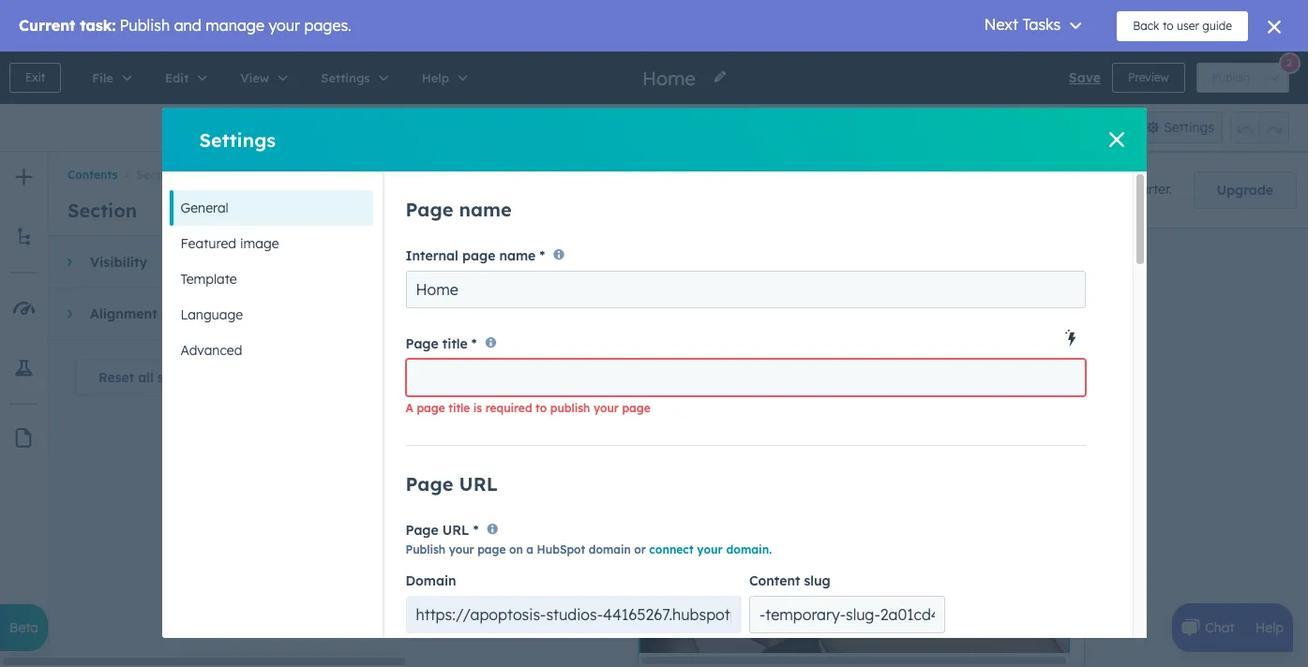 Task type: vqa. For each thing, say whether or not it's contained in the screenshot.
alignment
no



Task type: locate. For each thing, give the bounding box(es) containing it.
name down the
[[499, 248, 536, 265]]

page
[[406, 198, 453, 221], [406, 336, 439, 352], [406, 472, 453, 496], [406, 523, 439, 539]]

advanced
[[181, 342, 242, 359]]

a
[[406, 401, 414, 415]]

help
[[1256, 620, 1284, 637]]

page url up domain
[[406, 523, 470, 539]]

title
[[443, 336, 468, 352], [449, 401, 470, 415]]

group down publish group
[[1231, 112, 1290, 144]]

dialog
[[162, 108, 1147, 668]]

0 horizontal spatial close image
[[371, 174, 382, 186]]

logo
[[624, 181, 658, 200]]

unlock
[[872, 181, 914, 198]]

0 vertical spatial section
[[136, 168, 178, 182]]

advanced button
[[169, 333, 373, 369]]

your
[[704, 181, 739, 200], [594, 401, 619, 415], [449, 543, 474, 557], [697, 543, 723, 557]]

navigation
[[49, 152, 405, 186]]

section right contents button
[[136, 168, 178, 182]]

a
[[527, 543, 534, 557]]

1 page url from the top
[[406, 472, 498, 496]]

title down internal page name
[[443, 336, 468, 352]]

0 vertical spatial publish
[[1213, 70, 1250, 84]]

settings up general
[[199, 128, 276, 151]]

page up "internal"
[[406, 198, 453, 221]]

1 horizontal spatial publish
[[1213, 70, 1250, 84]]

page url down is in the left bottom of the page
[[406, 472, 498, 496]]

general
[[181, 200, 229, 217]]

0 horizontal spatial publish
[[406, 543, 446, 557]]

1 horizontal spatial group
[[1231, 112, 1290, 144]]

page down 'a'
[[406, 472, 453, 496]]

page up 'a'
[[406, 336, 439, 352]]

title left is in the left bottom of the page
[[449, 401, 470, 415]]

publish up domain
[[406, 543, 446, 557]]

reset all styles button
[[75, 359, 218, 397]]

reset all styles
[[98, 370, 194, 386]]

2 group from the left
[[1231, 112, 1290, 144]]

1 vertical spatial publish
[[406, 543, 446, 557]]

domain.
[[727, 543, 772, 557]]

your right connect
[[697, 543, 723, 557]]

section down contents at top
[[68, 199, 137, 222]]

Domain text field
[[406, 597, 742, 634]]

0 vertical spatial name
[[459, 198, 512, 221]]

publish your page on a hubspot domain or connect your domain.
[[406, 543, 772, 557]]

close image
[[1109, 132, 1124, 147], [371, 174, 382, 186]]

required
[[486, 401, 532, 415]]

publish up settings button
[[1213, 70, 1250, 84]]

page url
[[406, 472, 498, 496], [406, 523, 470, 539]]

page
[[462, 248, 496, 265], [417, 401, 445, 415], [622, 401, 651, 415], [478, 543, 506, 557]]

reset
[[98, 370, 134, 386]]

settings
[[1164, 119, 1215, 136], [199, 128, 276, 151]]

featured
[[181, 235, 236, 252]]

close image for section
[[371, 174, 382, 186]]

internal page name
[[406, 248, 536, 265]]

name
[[459, 198, 512, 221], [499, 248, 536, 265]]

preview
[[1128, 70, 1169, 84]]

name up internal page name
[[459, 198, 512, 221]]

1 vertical spatial page url
[[406, 523, 470, 539]]

general button
[[169, 190, 373, 226]]

exit
[[25, 70, 45, 84]]

is
[[473, 401, 482, 415]]

None field
[[641, 65, 702, 91]]

your right publish
[[594, 401, 619, 415]]

internal
[[406, 248, 459, 265]]

hubspot right a
[[537, 543, 586, 557]]

url up domain
[[443, 523, 470, 539]]

settings down preview button
[[1164, 119, 1215, 136]]

None text field
[[406, 271, 1086, 309], [406, 359, 1086, 396], [406, 271, 1086, 309], [406, 359, 1086, 396]]

group
[[613, 112, 687, 144], [1231, 112, 1290, 144]]

connect your domain. link
[[649, 543, 772, 557]]

0 vertical spatial close image
[[1109, 132, 1124, 147]]

2 page from the top
[[406, 336, 439, 352]]

or
[[634, 543, 646, 557]]

1 vertical spatial name
[[499, 248, 536, 265]]

url
[[459, 472, 498, 496], [443, 523, 470, 539]]

1 horizontal spatial settings
[[1164, 119, 1215, 136]]

page up domain
[[406, 523, 439, 539]]

1 horizontal spatial close image
[[1109, 132, 1124, 147]]

hubspot
[[553, 181, 619, 200], [537, 543, 586, 557]]

upgrade link
[[1194, 172, 1297, 209]]

featured image button
[[169, 226, 373, 262]]

url down is in the left bottom of the page
[[459, 472, 498, 496]]

premium
[[917, 181, 972, 198]]

settings inside settings button
[[1164, 119, 1215, 136]]

0 horizontal spatial group
[[613, 112, 687, 144]]

to
[[536, 401, 547, 415]]

1 vertical spatial hubspot
[[537, 543, 586, 557]]

publish
[[1213, 70, 1250, 84], [406, 543, 446, 557]]

hubspot right the
[[553, 181, 619, 200]]

language
[[181, 307, 243, 324]]

on
[[509, 543, 523, 557]]

page right 'a'
[[417, 401, 445, 415]]

content slug
[[749, 573, 831, 590]]

group left the w
[[613, 112, 687, 144]]

None text field
[[716, 112, 786, 144]]

section
[[136, 168, 178, 182], [68, 199, 137, 222]]

0 vertical spatial page url
[[406, 472, 498, 496]]

website
[[744, 181, 802, 200]]

1 vertical spatial close image
[[371, 174, 382, 186]]

remove
[[459, 181, 519, 200]]

styles
[[157, 370, 194, 386]]

connect
[[649, 543, 694, 557]]

publish group
[[1197, 63, 1290, 93]]

publish inside publish button
[[1213, 70, 1250, 84]]

your right from
[[704, 181, 739, 200]]



Task type: describe. For each thing, give the bounding box(es) containing it.
starter.
[[1128, 181, 1173, 198]]

with
[[1031, 181, 1057, 198]]

1 vertical spatial url
[[443, 523, 470, 539]]

dialog containing settings
[[162, 108, 1147, 668]]

template
[[181, 271, 237, 288]]

section inside navigation
[[136, 168, 178, 182]]

pages.
[[807, 181, 857, 200]]

chat
[[1206, 620, 1235, 637]]

save
[[1069, 69, 1101, 86]]

beta button
[[0, 605, 48, 652]]

domain
[[406, 573, 456, 590]]

1 page from the top
[[406, 198, 453, 221]]

unlock premium features with crm suite starter.
[[872, 181, 1173, 198]]

2 page url from the top
[[406, 523, 470, 539]]

preview button
[[1112, 63, 1185, 93]]

a page title is required to publish your page
[[406, 401, 651, 415]]

page name
[[406, 198, 512, 221]]

publish button
[[1197, 63, 1266, 93]]

exit link
[[9, 63, 61, 93]]

featured image
[[181, 235, 279, 252]]

0 horizontal spatial settings
[[199, 128, 276, 151]]

1 vertical spatial title
[[449, 401, 470, 415]]

Content slug text field
[[749, 597, 946, 634]]

w
[[694, 119, 708, 138]]

4 page from the top
[[406, 523, 439, 539]]

page left on on the left
[[478, 543, 506, 557]]

publish for publish your page on a hubspot domain or connect your domain.
[[406, 543, 446, 557]]

crm
[[1060, 181, 1089, 198]]

publish for publish
[[1213, 70, 1250, 84]]

1 vertical spatial section
[[68, 199, 137, 222]]

contents
[[68, 168, 118, 182]]

suite
[[1093, 181, 1124, 198]]

your up domain
[[449, 543, 474, 557]]

image
[[240, 235, 279, 252]]

beta
[[9, 620, 39, 637]]

close image for settings
[[1109, 132, 1124, 147]]

from
[[663, 181, 699, 200]]

2
[[1287, 56, 1293, 69]]

remove the hubspot logo from your website pages.
[[459, 181, 857, 200]]

1 group from the left
[[613, 112, 687, 144]]

contents button
[[68, 168, 118, 182]]

upgrade
[[1217, 182, 1274, 199]]

language button
[[169, 297, 373, 333]]

save button
[[1069, 67, 1101, 89]]

features
[[976, 181, 1027, 198]]

page title
[[406, 336, 468, 352]]

page right publish
[[622, 401, 651, 415]]

0 vertical spatial title
[[443, 336, 468, 352]]

slug
[[804, 573, 831, 590]]

template button
[[169, 262, 373, 297]]

3 page from the top
[[406, 472, 453, 496]]

0 vertical spatial hubspot
[[553, 181, 619, 200]]

section button
[[118, 168, 178, 182]]

the
[[524, 181, 548, 200]]

content
[[749, 573, 800, 590]]

domain
[[589, 543, 631, 557]]

all
[[138, 370, 154, 386]]

navigation containing contents
[[49, 152, 405, 186]]

settings button
[[1137, 112, 1223, 144]]

publish
[[550, 401, 590, 415]]

page right "internal"
[[462, 248, 496, 265]]

0 vertical spatial url
[[459, 472, 498, 496]]



